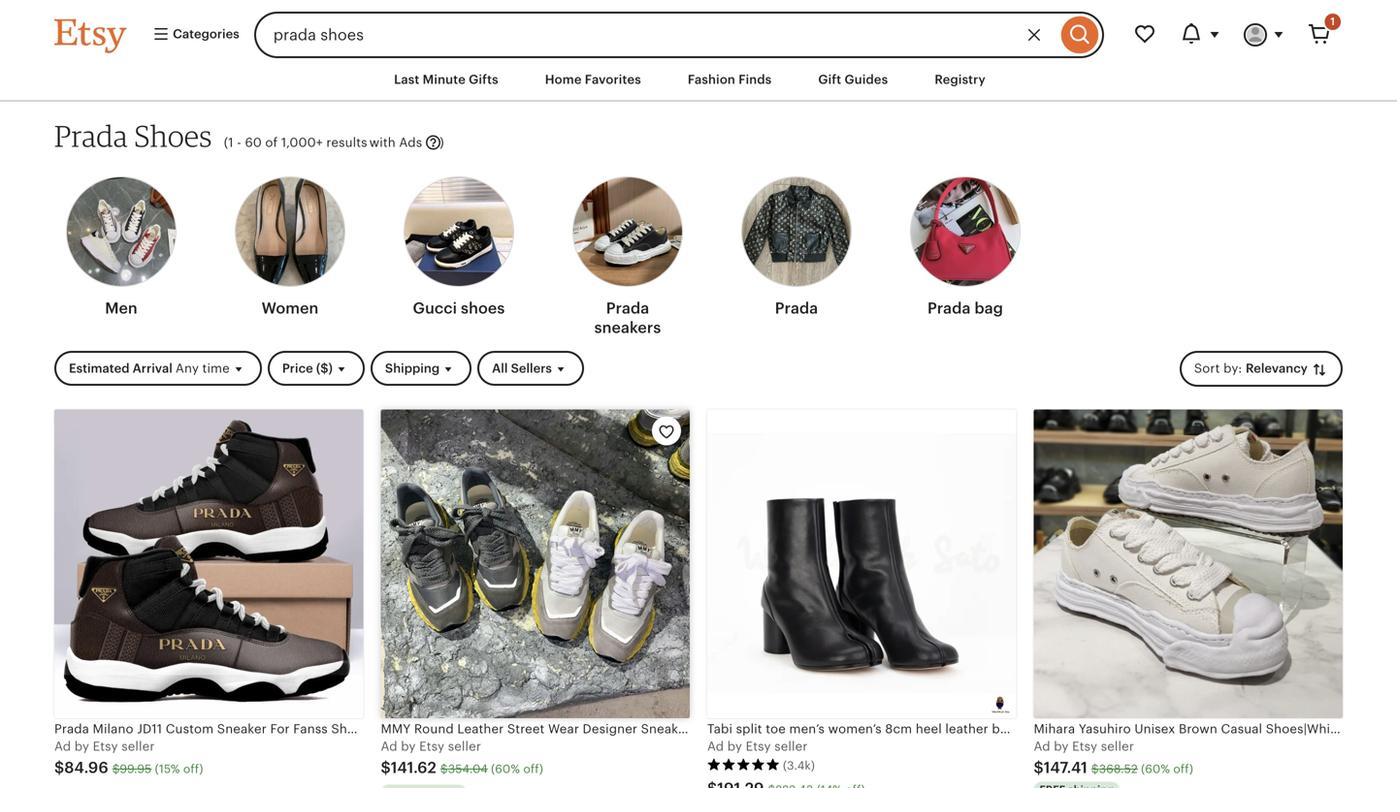 Task type: locate. For each thing, give the bounding box(es) containing it.
women
[[262, 300, 319, 318]]

1 horizontal spatial shoes
[[331, 722, 369, 737]]

4 d from the left
[[1042, 740, 1051, 755]]

off) inside a d b y etsy seller $ 147.41 $ 368.52 (60% off)
[[1174, 763, 1194, 776]]

b down tabi
[[728, 740, 736, 755]]

(60% inside a d b y etsy seller $ 147.41 $ 368.52 (60% off)
[[1141, 763, 1170, 776]]

toe
[[766, 722, 786, 737]]

out
[[146, 575, 169, 592]]

with ads
[[369, 136, 422, 150]]

ads
[[399, 136, 422, 150]]

a d b y etsy seller $ 141.62 $ 354.04 (60% off)
[[381, 740, 543, 777]]

etsy inside tabi split toe men's women's 8cm heel leather boots eu35-47 a d b y etsy seller
[[746, 740, 771, 755]]

1 horizontal spatial (60%
[[1141, 763, 1170, 776]]

seller down jd11
[[122, 740, 155, 755]]

check
[[97, 575, 142, 592]]

y inside tabi split toe men's women's 8cm heel leather boots eu35-47 a d b y etsy seller
[[735, 740, 742, 755]]

$ right 84.96
[[112, 763, 120, 776]]

their
[[34, 536, 60, 549]]

all
[[492, 362, 508, 376]]

mihara yasuhiro unisex brown casual shoes|white lace up street wear canvas sneakers|mmy thick black vintage designer new boots|gift for her image
[[1034, 410, 1343, 719]]

2 (60% from the left
[[1141, 763, 1170, 776]]

4 b from the left
[[1054, 740, 1062, 755]]

with
[[369, 136, 396, 150]]

shoes
[[134, 118, 212, 154], [331, 722, 369, 737]]

shoes left ( at the left of the page
[[134, 118, 212, 154]]

categories
[[170, 27, 239, 41]]

etsy up 141.62
[[419, 740, 445, 755]]

$ right 141.62
[[440, 763, 448, 776]]

results
[[326, 136, 367, 150]]

y up 141.62
[[409, 740, 416, 755]]

men
[[105, 300, 138, 318]]

off) right '(50%' on the left bottom of the page
[[160, 492, 179, 505]]

off) right the 354.04
[[523, 763, 543, 776]]

prada sneakers link
[[573, 171, 683, 346]]

1 a from the left
[[54, 740, 63, 755]]

4 y from the left
[[1062, 740, 1069, 755]]

sellers
[[511, 362, 552, 376]]

2 y from the left
[[409, 740, 416, 755]]

(
[[224, 136, 228, 150]]

b up 84.96
[[74, 740, 83, 755]]

$20.82
[[34, 488, 86, 506]]

354.04
[[448, 763, 488, 776]]

registry
[[935, 72, 986, 87]]

1 d from the left
[[63, 740, 71, 755]]

seller inside prada milano jd11 custom sneaker for fanss shoes aj11135 a d b y etsy seller $ 84.96 $ 99.95 (15% off)
[[122, 740, 155, 755]]

d down eu35-
[[1042, 740, 1051, 755]]

carts—get
[[63, 536, 120, 549]]

gift guides link
[[804, 62, 903, 97]]

relevancy
[[1246, 362, 1308, 376]]

sneakers
[[594, 319, 661, 337]]

gifts
[[469, 72, 499, 87]]

)
[[440, 136, 444, 150]]

y
[[82, 740, 89, 755], [409, 740, 416, 755], [735, 740, 742, 755], [1062, 740, 1069, 755]]

(60% right 368.52
[[1141, 763, 1170, 776]]

home
[[545, 72, 582, 87]]

gucci shoes
[[413, 300, 505, 318]]

1 etsy from the left
[[93, 740, 118, 755]]

(60%
[[491, 763, 520, 776], [1141, 763, 1170, 776]]

prada for prada sneakers
[[606, 300, 649, 318]]

5 out of 5 stars image
[[707, 759, 780, 772]]

have this in their carts—get it before it's gone!
[[34, 519, 223, 549]]

(3.4k)
[[783, 760, 815, 773]]

prada inside prada milano jd11 custom sneaker for fanss shoes aj11135 a d b y etsy seller $ 84.96 $ 99.95 (15% off)
[[54, 722, 89, 737]]

shipping
[[385, 362, 440, 376]]

people
[[112, 519, 150, 532]]

etsy inside a d b y etsy seller $ 141.62 $ 354.04 (60% off)
[[419, 740, 445, 755]]

prada for prada bag
[[928, 300, 971, 318]]

etsy down milano
[[93, 740, 118, 755]]

1 (60% from the left
[[491, 763, 520, 776]]

home favorites
[[545, 72, 641, 87]]

shoes right fanss
[[331, 722, 369, 737]]

-
[[237, 136, 242, 150]]

none search field inside the categories banner
[[254, 12, 1104, 58]]

b inside a d b y etsy seller $ 141.62 $ 354.04 (60% off)
[[401, 740, 409, 755]]

prada milano jd11 custom sneaker for fanss shoes aj11135 image
[[54, 410, 363, 719]]

0 horizontal spatial shoes
[[134, 118, 212, 154]]

fanss
[[293, 722, 328, 737]]

menu bar
[[19, 58, 1378, 102]]

$ down eu35-
[[1034, 760, 1044, 777]]

(60% right the 354.04
[[491, 763, 520, 776]]

b inside a d b y etsy seller $ 147.41 $ 368.52 (60% off)
[[1054, 740, 1062, 755]]

price ($)
[[282, 362, 333, 376]]

heel
[[916, 722, 942, 737]]

d down tabi
[[716, 740, 724, 755]]

y up 5 out of 5 stars image
[[735, 740, 742, 755]]

gift
[[818, 72, 842, 87]]

seller
[[122, 740, 155, 755], [448, 740, 481, 755], [775, 740, 808, 755], [1101, 740, 1134, 755]]

4 etsy from the left
[[1072, 740, 1098, 755]]

prada bag
[[928, 300, 1003, 318]]

by:
[[1224, 362, 1243, 376]]

menu bar containing last minute gifts
[[19, 58, 1378, 102]]

0 horizontal spatial 1
[[228, 136, 234, 150]]

2 d from the left
[[389, 740, 398, 755]]

y up 84.96
[[82, 740, 89, 755]]

prada inside prada sneakers
[[606, 300, 649, 318]]

a inside tabi split toe men's women's 8cm heel leather boots eu35-47 a d b y etsy seller
[[707, 740, 716, 755]]

off) right (15% on the left bottom of the page
[[183, 763, 203, 776]]

in
[[206, 519, 216, 532]]

141.62
[[391, 760, 437, 777]]

last
[[394, 72, 420, 87]]

3 seller from the left
[[775, 740, 808, 755]]

0 horizontal spatial (60%
[[491, 763, 520, 776]]

before
[[133, 536, 170, 549]]

d up 84.96
[[63, 740, 71, 755]]

categories button
[[138, 17, 248, 52]]

2 a from the left
[[381, 740, 390, 755]]

1 b from the left
[[74, 740, 83, 755]]

0 vertical spatial shoes
[[134, 118, 212, 154]]

2 b from the left
[[401, 740, 409, 755]]

it
[[123, 536, 130, 549]]

off) right 368.52
[[1174, 763, 1194, 776]]

1 seller from the left
[[122, 740, 155, 755]]

3 y from the left
[[735, 740, 742, 755]]

prada
[[54, 118, 128, 154], [606, 300, 649, 318], [775, 300, 818, 318], [928, 300, 971, 318], [54, 722, 89, 737]]

1 y from the left
[[82, 740, 89, 755]]

b down eu35-
[[1054, 740, 1062, 755]]

4 a from the left
[[1034, 740, 1043, 755]]

prada shoes
[[54, 118, 212, 154]]

None search field
[[254, 12, 1104, 58]]

last minute gifts
[[394, 72, 499, 87]]

b down aj11135
[[401, 740, 409, 755]]

3 b from the left
[[728, 740, 736, 755]]

3 etsy from the left
[[746, 740, 771, 755]]

4 seller from the left
[[1101, 740, 1134, 755]]

etsy
[[93, 740, 118, 755], [419, 740, 445, 755], [746, 740, 771, 755], [1072, 740, 1098, 755]]

seller up (3.4k)
[[775, 740, 808, 755]]

d inside tabi split toe men's women's 8cm heel leather boots eu35-47 a d b y etsy seller
[[716, 740, 724, 755]]

3 a from the left
[[707, 740, 716, 755]]

d
[[63, 740, 71, 755], [389, 740, 398, 755], [716, 740, 724, 755], [1042, 740, 1051, 755]]

etsy down 47
[[1072, 740, 1098, 755]]

3 d from the left
[[716, 740, 724, 755]]

1 horizontal spatial 1
[[1331, 16, 1335, 28]]

men's
[[789, 722, 825, 737]]

gucci shoes link
[[404, 171, 514, 326]]

2 etsy from the left
[[419, 740, 445, 755]]

y inside prada milano jd11 custom sneaker for fanss shoes aj11135 a d b y etsy seller $ 84.96 $ 99.95 (15% off)
[[82, 740, 89, 755]]

this
[[183, 519, 203, 532]]

d inside a d b y etsy seller $ 141.62 $ 354.04 (60% off)
[[389, 740, 398, 755]]

(60% inside a d b y etsy seller $ 141.62 $ 354.04 (60% off)
[[491, 763, 520, 776]]

seller inside a d b y etsy seller $ 147.41 $ 368.52 (60% off)
[[1101, 740, 1134, 755]]

seller up the 354.04
[[448, 740, 481, 755]]

fashion
[[688, 72, 736, 87]]

d down aj11135
[[389, 740, 398, 755]]

shoes
[[461, 300, 505, 318]]

seller up 368.52
[[1101, 740, 1134, 755]]

prada for prada milano jd11 custom sneaker for fanss shoes aj11135 a d b y etsy seller $ 84.96 $ 99.95 (15% off)
[[54, 722, 89, 737]]

prada milano jd11 custom sneaker for fanss shoes aj11135 a d b y etsy seller $ 84.96 $ 99.95 (15% off)
[[54, 722, 418, 777]]

60
[[245, 136, 262, 150]]

0 vertical spatial 1
[[1331, 16, 1335, 28]]

seller inside a d b y etsy seller $ 141.62 $ 354.04 (60% off)
[[448, 740, 481, 755]]

2 seller from the left
[[448, 740, 481, 755]]

y down 47
[[1062, 740, 1069, 755]]

1 vertical spatial shoes
[[331, 722, 369, 737]]

etsy down split
[[746, 740, 771, 755]]

47
[[1067, 722, 1082, 737]]

a
[[54, 740, 63, 755], [381, 740, 390, 755], [707, 740, 716, 755], [1034, 740, 1043, 755]]



Task type: vqa. For each thing, say whether or not it's contained in the screenshot.
VINTAGEINMODEDELUXE at the right bottom of the page
no



Task type: describe. For each thing, give the bounding box(es) containing it.
gucci
[[413, 300, 457, 318]]

147.41
[[1044, 760, 1088, 777]]

women link
[[235, 171, 345, 326]]

price
[[282, 362, 313, 376]]

20
[[94, 519, 109, 532]]

a d b y etsy seller $ 147.41 $ 368.52 (60% off)
[[1034, 740, 1194, 777]]

$ down aj11135
[[381, 760, 391, 777]]

favorites
[[585, 72, 641, 87]]

y inside a d b y etsy seller $ 147.41 $ 368.52 (60% off)
[[1062, 740, 1069, 755]]

tabi
[[707, 722, 733, 737]]

jd11
[[137, 722, 162, 737]]

prada for prada
[[775, 300, 818, 318]]

have
[[153, 519, 180, 532]]

prada for prada shoes
[[54, 118, 128, 154]]

99.95
[[120, 763, 152, 776]]

going fast
[[34, 431, 169, 462]]

finds
[[739, 72, 772, 87]]

1,000+
[[281, 136, 323, 150]]

bag
[[975, 300, 1003, 318]]

prada bag link
[[910, 171, 1021, 326]]

8cm
[[885, 722, 912, 737]]

b inside prada milano jd11 custom sneaker for fanss shoes aj11135 a d b y etsy seller $ 84.96 $ 99.95 (15% off)
[[74, 740, 83, 755]]

etsy inside a d b y etsy seller $ 147.41 $ 368.52 (60% off)
[[1072, 740, 1098, 755]]

(60% for 147.41
[[1141, 763, 1170, 776]]

d inside prada milano jd11 custom sneaker for fanss shoes aj11135 a d b y etsy seller $ 84.96 $ 99.95 (15% off)
[[63, 740, 71, 755]]

sort
[[1194, 362, 1220, 376]]

$ left the 99.95
[[54, 760, 64, 777]]

off) inside $20.82 $41.65 (50% off)
[[160, 492, 179, 505]]

84.96
[[64, 760, 108, 777]]

categories banner
[[19, 0, 1378, 58]]

than
[[66, 519, 91, 532]]

sort by: relevancy image
[[1311, 361, 1329, 379]]

off) inside prada milano jd11 custom sneaker for fanss shoes aj11135 a d b y etsy seller $ 84.96 $ 99.95 (15% off)
[[183, 763, 203, 776]]

tabi split toe men's women's 8cm heel leather boots eu35-47 a d b y etsy seller
[[707, 722, 1082, 755]]

check out
[[97, 575, 169, 592]]

gift guides
[[818, 72, 888, 87]]

b inside tabi split toe men's women's 8cm heel leather boots eu35-47 a d b y etsy seller
[[728, 740, 736, 755]]

368.52
[[1099, 763, 1138, 776]]

boots
[[992, 722, 1027, 737]]

1 inside 'link'
[[1331, 16, 1335, 28]]

Search for anything text field
[[254, 12, 1057, 58]]

eu35-
[[1031, 722, 1067, 737]]

more
[[34, 519, 63, 532]]

registry link
[[920, 62, 1000, 97]]

split
[[736, 722, 762, 737]]

$41.65
[[89, 492, 126, 505]]

all sellers button
[[478, 352, 584, 387]]

leather
[[946, 722, 989, 737]]

fashion finds link
[[673, 62, 786, 97]]

$20.82 $41.65 (50% off)
[[34, 488, 179, 506]]

minute
[[423, 72, 466, 87]]

d inside a d b y etsy seller $ 147.41 $ 368.52 (60% off)
[[1042, 740, 1051, 755]]

for
[[270, 722, 290, 737]]

milano
[[93, 722, 134, 737]]

a inside prada milano jd11 custom sneaker for fanss shoes aj11135 a d b y etsy seller $ 84.96 $ 99.95 (15% off)
[[54, 740, 63, 755]]

last minute gifts link
[[380, 62, 513, 97]]

price ($) button
[[268, 352, 365, 387]]

sneaker
[[217, 722, 267, 737]]

($)
[[316, 362, 333, 376]]

1 link
[[1296, 12, 1343, 58]]

prada sneakers
[[594, 300, 661, 337]]

shipping button
[[371, 352, 472, 387]]

shoes inside prada milano jd11 custom sneaker for fanss shoes aj11135 a d b y etsy seller $ 84.96 $ 99.95 (15% off)
[[331, 722, 369, 737]]

(15%
[[155, 763, 180, 776]]

( 1 - 60 of 1,000+ results
[[224, 136, 367, 150]]

seller inside tabi split toe men's women's 8cm heel leather boots eu35-47 a d b y etsy seller
[[775, 740, 808, 755]]

y inside a d b y etsy seller $ 141.62 $ 354.04 (60% off)
[[409, 740, 416, 755]]

more than 20 people
[[34, 519, 150, 532]]

fashion finds
[[688, 72, 772, 87]]

(60% for 141.62
[[491, 763, 520, 776]]

1 vertical spatial 1
[[228, 136, 234, 150]]

custom
[[166, 722, 214, 737]]

it's gone!
[[173, 536, 223, 549]]

a inside a d b y etsy seller $ 147.41 $ 368.52 (60% off)
[[1034, 740, 1043, 755]]

home favorites link
[[531, 62, 656, 97]]

all sellers
[[492, 362, 552, 376]]

mmy round leather street wear designer sneakers,maison mihara yasuhiro,sneaker,black mmy round toe white shoes fashion casual boots gift image
[[381, 410, 690, 719]]

a inside a d b y etsy seller $ 141.62 $ 354.04 (60% off)
[[381, 740, 390, 755]]

(50%
[[129, 492, 157, 505]]

tabi split toe men's women's 8cm heel leather boots eu35-47 image
[[707, 410, 1017, 719]]

etsy inside prada milano jd11 custom sneaker for fanss shoes aj11135 a d b y etsy seller $ 84.96 $ 99.95 (15% off)
[[93, 740, 118, 755]]

sort by: relevancy
[[1194, 362, 1311, 376]]

prada link
[[741, 171, 852, 326]]

of
[[265, 136, 278, 150]]

men link
[[66, 171, 177, 326]]

off) inside a d b y etsy seller $ 141.62 $ 354.04 (60% off)
[[523, 763, 543, 776]]

$ right 147.41
[[1092, 763, 1099, 776]]

guides
[[845, 72, 888, 87]]

aj11135
[[372, 722, 418, 737]]

women's
[[828, 722, 882, 737]]



